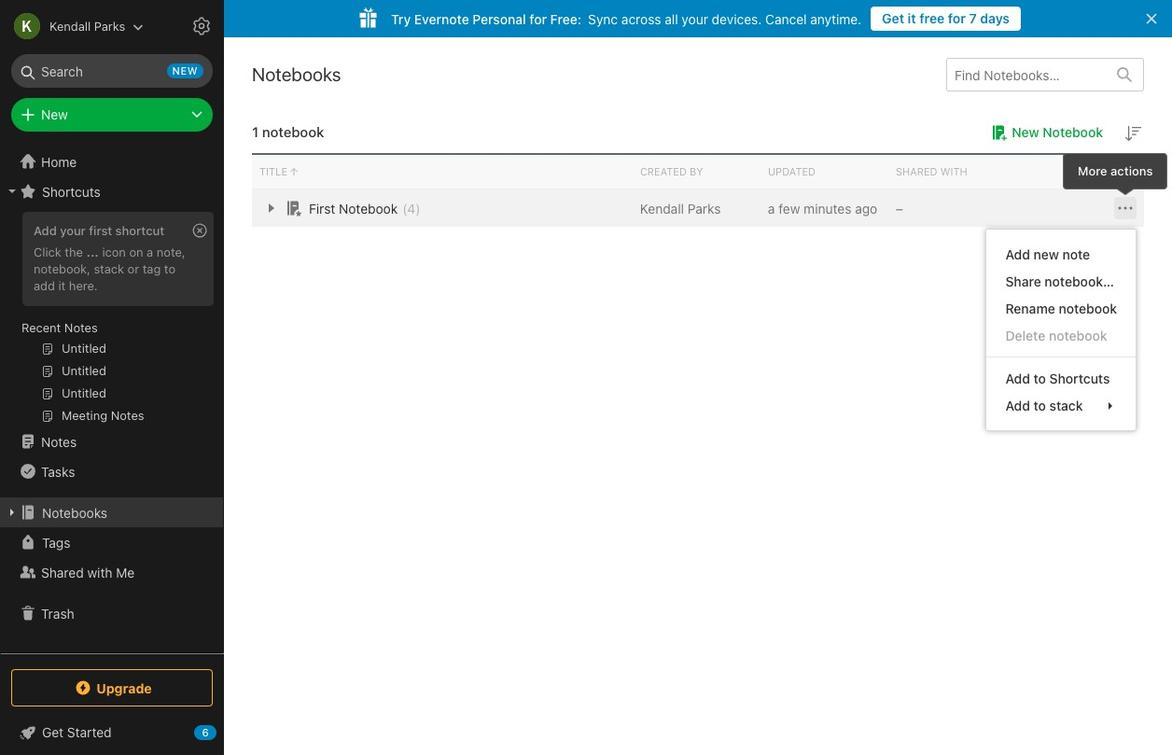 Task type: vqa. For each thing, say whether or not it's contained in the screenshot.
topmost the )
no



Task type: locate. For each thing, give the bounding box(es) containing it.
0 horizontal spatial new
[[172, 64, 198, 77]]

notebook left "("
[[339, 200, 398, 216]]

notebooks
[[252, 63, 341, 85], [42, 504, 107, 520]]

shortcuts inside dropdown list menu
[[1050, 371, 1110, 387]]

a few minutes ago
[[768, 200, 878, 216]]

to for add to shortcuts
[[1034, 371, 1046, 387]]

Account field
[[0, 7, 144, 45]]

0 horizontal spatial kendall
[[49, 18, 91, 33]]

shortcuts down home
[[42, 183, 101, 199]]

0 horizontal spatial your
[[60, 223, 86, 238]]

notebook for first
[[339, 200, 398, 216]]

tree containing home
[[0, 147, 224, 652]]

parks down created by button
[[688, 200, 721, 216]]

your
[[682, 11, 708, 27], [60, 223, 86, 238]]

to inside add to shortcuts link
[[1034, 371, 1046, 387]]

new inside button
[[1012, 124, 1039, 140]]

1 horizontal spatial new
[[1012, 124, 1039, 140]]

2 vertical spatial notebook
[[1049, 328, 1107, 344]]

add for add to shortcuts
[[1006, 371, 1030, 387]]

0 vertical spatial notes
[[64, 320, 98, 335]]

2 for from the left
[[530, 11, 547, 27]]

1 vertical spatial notebook
[[1059, 301, 1117, 317]]

notebook for 1 notebook
[[262, 123, 324, 140]]

0 vertical spatial kendall
[[49, 18, 91, 33]]

for
[[948, 10, 966, 26], [530, 11, 547, 27]]

new inside popup button
[[41, 106, 68, 122]]

shared
[[41, 564, 84, 580]]

notebook inside row
[[339, 200, 398, 216]]

add
[[34, 223, 57, 238], [1006, 247, 1030, 262], [1006, 371, 1030, 387], [1006, 398, 1030, 414]]

notebook right 1
[[262, 123, 324, 140]]

1 vertical spatial parks
[[688, 200, 721, 216]]

kendall parks down created by
[[640, 200, 721, 216]]

0 horizontal spatial notebooks
[[42, 504, 107, 520]]

1 horizontal spatial a
[[768, 200, 775, 216]]

0 vertical spatial kendall parks
[[49, 18, 125, 33]]

tree
[[0, 147, 224, 652]]

7
[[969, 10, 977, 26]]

1 horizontal spatial shortcuts
[[1050, 371, 1110, 387]]

anytime.
[[810, 11, 862, 27]]

add
[[34, 278, 55, 293]]

note
[[1063, 247, 1090, 262]]

Add to stack field
[[987, 392, 1136, 419]]

settings image
[[190, 15, 213, 37]]

1 vertical spatial shortcuts
[[1050, 371, 1110, 387]]

your right all
[[682, 11, 708, 27]]

a
[[768, 200, 775, 216], [147, 244, 153, 259]]

group
[[0, 206, 223, 434]]

1 horizontal spatial kendall
[[640, 200, 684, 216]]

1 horizontal spatial new
[[1034, 247, 1059, 262]]

1 vertical spatial your
[[60, 223, 86, 238]]

shortcuts button
[[0, 176, 223, 206]]

me
[[116, 564, 135, 580]]

notebook inside button
[[1043, 124, 1103, 140]]

free:
[[550, 11, 582, 27]]

to down the note,
[[164, 261, 176, 276]]

sync
[[588, 11, 618, 27]]

2 vertical spatial to
[[1034, 398, 1046, 414]]

a right on at the left top of page
[[147, 244, 153, 259]]

new down find notebooks… text field
[[1012, 124, 1039, 140]]

0 horizontal spatial stack
[[94, 261, 124, 276]]

for left free:
[[530, 11, 547, 27]]

Sort field
[[1122, 121, 1144, 145]]

add up click
[[34, 223, 57, 238]]

0 vertical spatial shortcuts
[[42, 183, 101, 199]]

the
[[65, 244, 83, 259]]

1 horizontal spatial notebook
[[1043, 124, 1103, 140]]

1 vertical spatial kendall parks
[[640, 200, 721, 216]]

notebook down rename notebook
[[1049, 328, 1107, 344]]

add down add to shortcuts
[[1006, 398, 1030, 414]]

it down notebook,
[[58, 278, 66, 293]]

1 horizontal spatial stack
[[1050, 398, 1083, 414]]

a left few
[[768, 200, 775, 216]]

dropdown list menu
[[987, 241, 1136, 419]]

1 horizontal spatial parks
[[688, 200, 721, 216]]

new
[[172, 64, 198, 77], [1034, 247, 1059, 262]]

share notebook…
[[1006, 274, 1114, 289]]

shared with me
[[41, 564, 135, 580]]

1 horizontal spatial kendall parks
[[640, 200, 721, 216]]

more
[[1078, 163, 1107, 178]]

for inside button
[[948, 10, 966, 26]]

new search field
[[24, 54, 203, 88]]

to for add to stack
[[1034, 398, 1046, 414]]

group containing add your first shortcut
[[0, 206, 223, 434]]

get
[[882, 10, 904, 26], [42, 724, 64, 740]]

new up home
[[41, 106, 68, 122]]

click the ...
[[34, 244, 99, 259]]

1 vertical spatial get
[[42, 724, 64, 740]]

0 horizontal spatial kendall parks
[[49, 18, 125, 33]]

0 vertical spatial a
[[768, 200, 775, 216]]

notebook
[[1043, 124, 1103, 140], [339, 200, 398, 216]]

try
[[391, 11, 411, 27]]

0 vertical spatial notebook
[[262, 123, 324, 140]]

notes up tasks
[[41, 434, 77, 449]]

add up add to stack
[[1006, 371, 1030, 387]]

1 vertical spatial kendall
[[640, 200, 684, 216]]

6
[[202, 726, 209, 738]]

Search text field
[[24, 54, 200, 88]]

for for free:
[[530, 11, 547, 27]]

add inside field
[[1006, 398, 1030, 414]]

0 horizontal spatial notebook
[[339, 200, 398, 216]]

–
[[896, 200, 903, 216]]

notebook
[[262, 123, 324, 140], [1059, 301, 1117, 317], [1049, 328, 1107, 344]]

shared
[[896, 165, 938, 177]]

0 vertical spatial new
[[41, 106, 68, 122]]

kendall inside the first notebook row
[[640, 200, 684, 216]]

home link
[[0, 147, 224, 176]]

(
[[402, 200, 407, 216]]

add to shortcuts
[[1006, 371, 1110, 387]]

notes inside group
[[64, 320, 98, 335]]

rename notebook
[[1006, 301, 1117, 317]]

1 horizontal spatial for
[[948, 10, 966, 26]]

1 notebook
[[252, 123, 324, 140]]

actions
[[1111, 163, 1153, 178]]

notebooks up '1 notebook'
[[252, 63, 341, 85]]

upgrade button
[[11, 669, 213, 706]]

parks up search text box
[[94, 18, 125, 33]]

kendall parks up search text box
[[49, 18, 125, 33]]

with
[[941, 165, 968, 177]]

delete
[[1006, 328, 1046, 344]]

0 vertical spatial notebooks
[[252, 63, 341, 85]]

0 vertical spatial it
[[908, 10, 916, 26]]

share notebook… link
[[987, 268, 1136, 295]]

kendall up search text box
[[49, 18, 91, 33]]

kendall down created
[[640, 200, 684, 216]]

add to stack
[[1006, 398, 1083, 414]]

new
[[41, 106, 68, 122], [1012, 124, 1039, 140]]

0 horizontal spatial shortcuts
[[42, 183, 101, 199]]

0 horizontal spatial it
[[58, 278, 66, 293]]

to inside add to stack link
[[1034, 398, 1046, 414]]

0 horizontal spatial get
[[42, 724, 64, 740]]

row group containing first notebook
[[252, 189, 1144, 227]]

for left "7"
[[948, 10, 966, 26]]

4
[[407, 200, 416, 216]]

share
[[1006, 274, 1041, 289]]

it
[[908, 10, 916, 26], [58, 278, 66, 293]]

0 horizontal spatial a
[[147, 244, 153, 259]]

1 vertical spatial stack
[[1050, 398, 1083, 414]]

new left note on the top of the page
[[1034, 247, 1059, 262]]

notes link
[[0, 427, 223, 456]]

notes right recent at the top of page
[[64, 320, 98, 335]]

get left free
[[882, 10, 904, 26]]

more actions image
[[1114, 197, 1137, 219]]

0 horizontal spatial parks
[[94, 18, 125, 33]]

notebook up actions button
[[1043, 124, 1103, 140]]

a inside icon on a note, notebook, stack or tag to add it here.
[[147, 244, 153, 259]]

0 horizontal spatial new
[[41, 106, 68, 122]]

updated button
[[761, 155, 888, 189]]

to down add to shortcuts
[[1034, 398, 1046, 414]]

0 vertical spatial get
[[882, 10, 904, 26]]

shortcuts up add to stack link
[[1050, 371, 1110, 387]]

notes
[[64, 320, 98, 335], [41, 434, 77, 449]]

1 horizontal spatial notebooks
[[252, 63, 341, 85]]

get inside button
[[882, 10, 904, 26]]

1 vertical spatial notebooks
[[42, 504, 107, 520]]

0 vertical spatial to
[[164, 261, 176, 276]]

across
[[621, 11, 661, 27]]

stack down the icon
[[94, 261, 124, 276]]

stack
[[94, 261, 124, 276], [1050, 398, 1083, 414]]

it inside button
[[908, 10, 916, 26]]

1 vertical spatial notebook
[[339, 200, 398, 216]]

0 vertical spatial notebook
[[1043, 124, 1103, 140]]

shared with button
[[888, 155, 1016, 189]]

parks inside the first notebook row
[[688, 200, 721, 216]]

to up add to stack
[[1034, 371, 1046, 387]]

0 vertical spatial parks
[[94, 18, 125, 33]]

your up the
[[60, 223, 86, 238]]

stack down add to shortcuts link
[[1050, 398, 1083, 414]]

kendall parks
[[49, 18, 125, 33], [640, 200, 721, 216]]

add up share
[[1006, 247, 1030, 262]]

1 vertical spatial to
[[1034, 371, 1046, 387]]

new down settings icon
[[172, 64, 198, 77]]

note,
[[157, 244, 185, 259]]

1 vertical spatial it
[[58, 278, 66, 293]]

notebook down notebook…
[[1059, 301, 1117, 317]]

for for 7
[[948, 10, 966, 26]]

1 vertical spatial a
[[147, 244, 153, 259]]

row group
[[252, 189, 1144, 227]]

get inside help and learning task checklist field
[[42, 724, 64, 740]]

it left free
[[908, 10, 916, 26]]

free
[[920, 10, 945, 26]]

1 for from the left
[[948, 10, 966, 26]]

notebooks inside tree
[[42, 504, 107, 520]]

1 horizontal spatial your
[[682, 11, 708, 27]]

add for add new note
[[1006, 247, 1030, 262]]

add to stack link
[[987, 392, 1136, 419]]

1 horizontal spatial it
[[908, 10, 916, 26]]

0 vertical spatial your
[[682, 11, 708, 27]]

1 vertical spatial new
[[1034, 247, 1059, 262]]

1 horizontal spatial get
[[882, 10, 904, 26]]

kendall parks inside kendall parks 'field'
[[49, 18, 125, 33]]

0 vertical spatial stack
[[94, 261, 124, 276]]

get left started
[[42, 724, 64, 740]]

minutes
[[804, 200, 852, 216]]

shortcuts inside button
[[42, 183, 101, 199]]

new notebook button
[[986, 121, 1103, 144]]

notebooks up tags
[[42, 504, 107, 520]]

get started
[[42, 724, 112, 740]]

recent
[[21, 320, 61, 335]]

notebook for rename notebook
[[1059, 301, 1117, 317]]

1 vertical spatial new
[[1012, 124, 1039, 140]]

0 horizontal spatial for
[[530, 11, 547, 27]]

add new note link
[[987, 241, 1136, 268]]

0 vertical spatial new
[[172, 64, 198, 77]]



Task type: describe. For each thing, give the bounding box(es) containing it.
More actions field
[[1114, 197, 1137, 219]]

updated
[[768, 165, 816, 177]]

started
[[67, 724, 112, 740]]

more actions
[[1078, 163, 1153, 178]]

...
[[86, 244, 99, 259]]

cancel
[[765, 11, 807, 27]]

devices.
[[712, 11, 762, 27]]

or
[[128, 261, 139, 276]]

arrow image
[[259, 197, 282, 219]]

delete notebook link
[[987, 322, 1136, 349]]

rename notebook link
[[987, 295, 1136, 322]]

icon on a note, notebook, stack or tag to add it here.
[[34, 244, 185, 293]]

parks inside 'field'
[[94, 18, 125, 33]]

get for get started
[[42, 724, 64, 740]]

it inside icon on a note, notebook, stack or tag to add it here.
[[58, 278, 66, 293]]

new notebook
[[1012, 124, 1103, 140]]

add your first shortcut
[[34, 223, 164, 238]]

trash
[[41, 605, 74, 621]]

created by button
[[633, 155, 761, 189]]

add new note
[[1006, 247, 1090, 262]]

click
[[34, 244, 61, 259]]

stack inside icon on a note, notebook, stack or tag to add it here.
[[94, 261, 124, 276]]

new inside new search box
[[172, 64, 198, 77]]

on
[[129, 244, 143, 259]]

created by
[[640, 165, 703, 177]]

1 vertical spatial notes
[[41, 434, 77, 449]]

tag
[[143, 261, 161, 276]]

notebook,
[[34, 261, 90, 276]]

notebook for delete notebook
[[1049, 328, 1107, 344]]

delete notebook
[[1006, 328, 1107, 344]]

title button
[[252, 155, 633, 189]]

add for add your first shortcut
[[34, 223, 57, 238]]

kendall parks inside the first notebook row
[[640, 200, 721, 216]]

get it free for 7 days button
[[871, 7, 1021, 31]]

new for new
[[41, 106, 68, 122]]

)
[[416, 200, 420, 216]]

new inside 'add new note' link
[[1034, 247, 1059, 262]]

recent notes
[[21, 320, 98, 335]]

shared with me link
[[0, 557, 223, 587]]

rename
[[1006, 301, 1055, 317]]

icon
[[102, 244, 126, 259]]

actions
[[1091, 165, 1137, 177]]

first
[[309, 200, 335, 216]]

try evernote personal for free: sync across all your devices. cancel anytime.
[[391, 11, 862, 27]]

1
[[252, 123, 259, 140]]

title
[[259, 165, 287, 177]]

add to shortcuts link
[[987, 365, 1136, 392]]

ago
[[855, 200, 878, 216]]

add for add to stack
[[1006, 398, 1030, 414]]

notebooks link
[[0, 497, 223, 527]]

first
[[89, 223, 112, 238]]

row group inside notebooks element
[[252, 189, 1144, 227]]

notebook…
[[1045, 274, 1114, 289]]

new button
[[11, 98, 213, 132]]

more actions tooltip
[[1063, 153, 1168, 196]]

home
[[41, 154, 77, 169]]

to inside icon on a note, notebook, stack or tag to add it here.
[[164, 261, 176, 276]]

Find Notebooks… text field
[[947, 59, 1106, 90]]

a inside the first notebook row
[[768, 200, 775, 216]]

tags button
[[0, 527, 223, 557]]

evernote
[[414, 11, 469, 27]]

group inside tree
[[0, 206, 223, 434]]

notebooks element
[[224, 37, 1172, 755]]

expand notebooks image
[[5, 505, 20, 520]]

new for new notebook
[[1012, 124, 1039, 140]]

by
[[690, 165, 703, 177]]

days
[[980, 10, 1010, 26]]

Help and Learning task checklist field
[[0, 718, 224, 748]]

here.
[[69, 278, 98, 293]]

created
[[640, 165, 687, 177]]

all
[[665, 11, 678, 27]]

personal
[[473, 11, 526, 27]]

get it free for 7 days
[[882, 10, 1010, 26]]

shared with
[[896, 165, 968, 177]]

kendall inside 'field'
[[49, 18, 91, 33]]

get for get it free for 7 days
[[882, 10, 904, 26]]

few
[[779, 200, 800, 216]]

upgrade
[[96, 680, 152, 696]]

notebook for new
[[1043, 124, 1103, 140]]

first notebook row
[[252, 189, 1144, 227]]

actions button
[[1016, 155, 1144, 189]]

tasks button
[[0, 456, 223, 486]]

shortcut
[[115, 223, 164, 238]]

tags
[[42, 534, 70, 550]]

sort options image
[[1122, 122, 1144, 145]]

with
[[87, 564, 112, 580]]

stack inside field
[[1050, 398, 1083, 414]]

first notebook ( 4 )
[[309, 200, 420, 216]]

click to collapse image
[[217, 720, 231, 743]]

trash link
[[0, 598, 223, 628]]

tasks
[[41, 463, 75, 479]]



